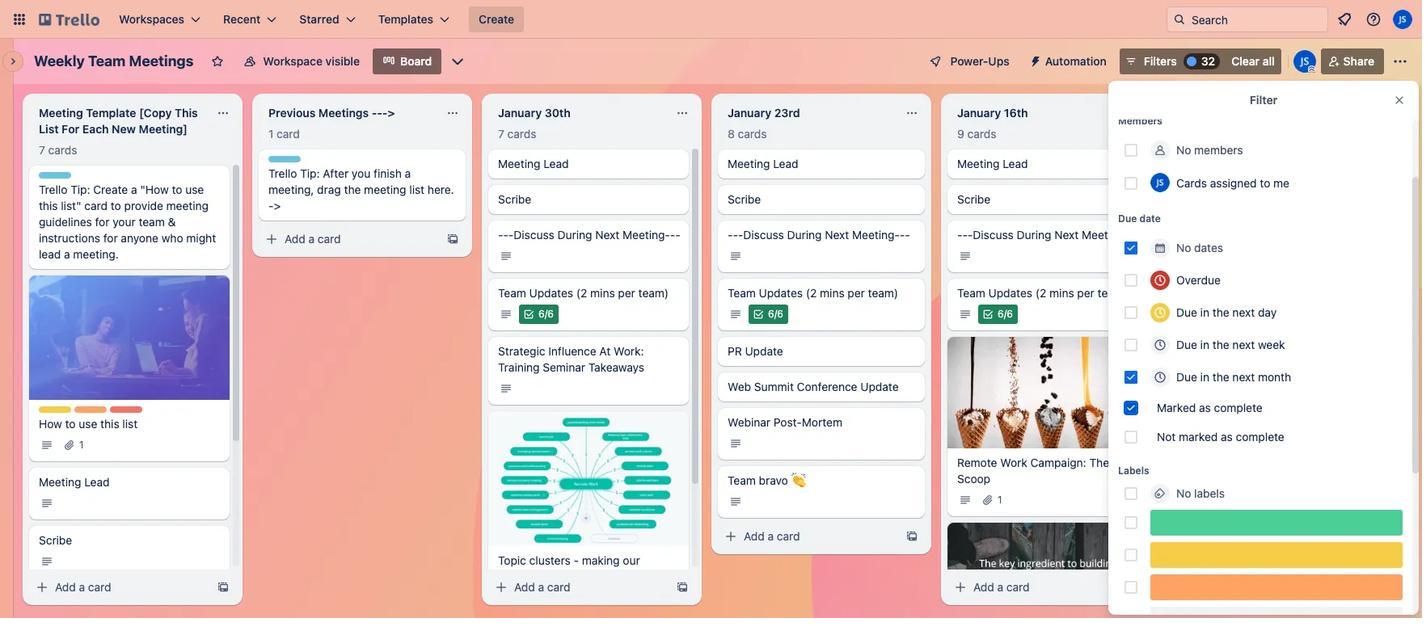 Task type: locate. For each thing, give the bounding box(es) containing it.
7 cards for meeting
[[39, 143, 77, 157]]

1 vertical spatial next
[[1233, 338, 1255, 352]]

0 horizontal spatial (2
[[577, 286, 587, 300]]

2 vertical spatial next
[[1233, 370, 1255, 384]]

in up marked as complete
[[1201, 370, 1210, 384]]

add another list
[[1200, 106, 1283, 120]]

---discuss during next meeting--- link
[[489, 221, 689, 273], [718, 221, 925, 273], [948, 221, 1148, 273]]

meeting lead
[[498, 157, 569, 171], [728, 157, 799, 171], [958, 157, 1028, 171], [39, 475, 110, 489]]

meeting for 9
[[958, 157, 1000, 171]]

no left "labels"
[[1177, 487, 1192, 501]]

sm image
[[498, 248, 514, 264], [728, 248, 744, 264], [958, 248, 974, 264], [498, 307, 514, 323], [728, 307, 744, 323], [751, 307, 767, 323], [958, 307, 974, 323], [728, 436, 744, 452], [39, 437, 55, 453], [980, 493, 996, 509], [728, 494, 744, 510], [39, 495, 55, 512], [723, 529, 739, 545], [39, 554, 55, 570], [34, 580, 50, 596], [953, 580, 969, 596]]

cards right 8 at the top right of page
[[738, 127, 767, 141]]

starred
[[299, 12, 339, 26]]

per for 8 cards
[[848, 286, 865, 300]]

1 vertical spatial list
[[410, 183, 425, 197]]

complete down marked as complete
[[1236, 430, 1285, 444]]

3 in from the top
[[1201, 370, 1210, 384]]

3 ---discuss during next meeting--- from the left
[[958, 228, 1140, 242]]

2 vertical spatial 1
[[998, 494, 1003, 506]]

2 per from the left
[[848, 286, 865, 300]]

create inside button
[[479, 12, 515, 26]]

1 horizontal spatial (2
[[806, 286, 817, 300]]

1 vertical spatial for
[[103, 231, 118, 245]]

1 horizontal spatial mins
[[820, 286, 845, 300]]

3 during from the left
[[1017, 228, 1052, 242]]

2 horizontal spatial meeting-
[[1082, 228, 1130, 242]]

0 horizontal spatial team updates (2 mins per team)
[[498, 286, 669, 300]]

2 discuss from the left
[[744, 228, 784, 242]]

0 vertical spatial update
[[745, 345, 784, 358]]

show menu image
[[1393, 53, 1409, 70]]

meeting lead down '8 cards'
[[728, 157, 799, 171]]

team
[[139, 215, 165, 229]]

this
[[39, 199, 58, 213], [100, 417, 119, 431]]

2 horizontal spatial discuss
[[973, 228, 1014, 242]]

0 vertical spatial for
[[95, 215, 110, 229]]

meeting lead down 9 cards
[[958, 157, 1028, 171]]

0 vertical spatial tip:
[[300, 167, 320, 180]]

1 ---discuss during next meeting--- link from the left
[[489, 221, 689, 273]]

meeting up & at top
[[166, 199, 209, 213]]

use right "how
[[185, 183, 204, 197]]

updates for 9 cards
[[989, 286, 1033, 300]]

---discuss during next meeting--- for 8 cards
[[728, 228, 911, 242]]

2 horizontal spatial during
[[1017, 228, 1052, 242]]

3 ---discuss during next meeting--- link from the left
[[948, 221, 1148, 273]]

weekly team meetings
[[34, 53, 194, 70]]

1 horizontal spatial 6/6
[[768, 308, 784, 320]]

tip: up 'list"'
[[71, 183, 90, 197]]

January 23rd text field
[[718, 100, 896, 126]]

during for 7 cards
[[558, 228, 592, 242]]

3 discuss from the left
[[973, 228, 1014, 242]]

guidelines
[[39, 215, 92, 229]]

tip: inside trello tip: create a "how to use this list" card to provide meeting guidelines for your team & instructions for anyone who might lead a meeting.
[[71, 183, 90, 197]]

meeting,
[[269, 183, 314, 197]]

0 horizontal spatial updates
[[529, 286, 573, 300]]

2 vertical spatial list
[[122, 417, 138, 431]]

complete down due in the next month
[[1214, 401, 1263, 415]]

9 cards
[[958, 127, 997, 141]]

list
[[1267, 106, 1283, 120], [410, 183, 425, 197], [122, 417, 138, 431]]

meeting for 8
[[728, 157, 770, 171]]

0 vertical spatial list
[[1267, 106, 1283, 120]]

meeting down january 30th text box at top
[[498, 157, 541, 171]]

strategic
[[498, 345, 546, 358]]

list right another at the right top of the page
[[1267, 106, 1283, 120]]

instructions
[[39, 231, 100, 245]]

7
[[498, 127, 505, 141], [39, 143, 45, 157]]

1 horizontal spatial as
[[1221, 430, 1233, 444]]

use
[[185, 183, 204, 197], [79, 417, 97, 431]]

tip: for create
[[71, 183, 90, 197]]

1 team) from the left
[[639, 286, 669, 300]]

list left here.
[[410, 183, 425, 197]]

to left me
[[1260, 176, 1271, 190]]

filter
[[1250, 93, 1278, 107]]

jacob simon (jacobsimon16) image right all
[[1294, 50, 1316, 73]]

2 ---discuss during next meeting--- link from the left
[[718, 221, 925, 273]]

0 horizontal spatial 6/6
[[539, 308, 554, 320]]

2 horizontal spatial team)
[[1098, 286, 1128, 300]]

mins for 7 cards
[[590, 286, 615, 300]]

lead down january 30th text box at top
[[544, 157, 569, 171]]

no for no labels
[[1177, 487, 1192, 501]]

2 horizontal spatial team updates (2 mins per team)
[[958, 286, 1128, 300]]

sm image
[[1023, 49, 1046, 71], [264, 231, 280, 247], [521, 307, 537, 323], [980, 307, 996, 323], [498, 381, 514, 397], [61, 437, 78, 453], [958, 493, 974, 509], [493, 580, 510, 596]]

2 next from the left
[[825, 228, 849, 242]]

trello up 'list"'
[[39, 183, 67, 197]]

cards down january 30th text box at top
[[508, 127, 537, 141]]

scribe link for 7 cards
[[489, 185, 689, 214]]

1 in from the top
[[1201, 306, 1210, 319]]

3 mins from the left
[[1050, 286, 1075, 300]]

3 per from the left
[[1078, 286, 1095, 300]]

add for january 16th text field
[[974, 581, 995, 594]]

cards up 'list"'
[[48, 143, 77, 157]]

during
[[558, 228, 592, 242], [787, 228, 822, 242], [1017, 228, 1052, 242]]

1 up meeting,
[[269, 127, 274, 141]]

recent button
[[214, 6, 287, 32]]

per for 7 cards
[[618, 286, 636, 300]]

add a card link for 7 cards's meeting lead link
[[489, 577, 670, 599]]

meeting lead link for 9 cards
[[948, 150, 1148, 179]]

1 6/6 from the left
[[539, 308, 554, 320]]

1 vertical spatial create
[[93, 183, 128, 197]]

2 ---discuss during next meeting--- from the left
[[728, 228, 911, 242]]

3 updates from the left
[[989, 286, 1033, 300]]

lead for 9 cards
[[1003, 157, 1028, 171]]

visible
[[326, 54, 360, 68]]

scoop
[[958, 472, 991, 486]]

1 horizontal spatial update
[[861, 380, 899, 394]]

team inside board name text field
[[88, 53, 126, 70]]

jacob simon (jacobsimon16) image
[[1294, 50, 1316, 73], [1151, 173, 1170, 192]]

trello tip: create a "how to use this list" card to provide meeting guidelines for your team & instructions for anyone who might lead a meeting.
[[39, 183, 216, 261]]

your
[[113, 215, 136, 229]]

in for due in the next day
[[1201, 306, 1210, 319]]

2 vertical spatial in
[[1201, 370, 1210, 384]]

0 horizontal spatial update
[[745, 345, 784, 358]]

workspaces
[[119, 12, 184, 26]]

meeting lead link for 8 cards
[[718, 150, 925, 179]]

jacob simon (jacobsimon16) image
[[1394, 10, 1413, 29]]

card for previous meetings ---> 'text field' at the left top of the page
[[318, 232, 341, 246]]

trello inside trello tip: create a "how to use this list" card to provide meeting guidelines for your team & instructions for anyone who might lead a meeting.
[[39, 183, 67, 197]]

the for due in the next month
[[1213, 370, 1230, 384]]

card for january 30th text box at top
[[547, 581, 571, 594]]

meeting for 7
[[498, 157, 541, 171]]

week
[[1258, 338, 1286, 352]]

6/6 for 9 cards
[[998, 308, 1013, 320]]

1 horizontal spatial list
[[410, 183, 425, 197]]

1 vertical spatial tip:
[[71, 183, 90, 197]]

0 vertical spatial this
[[39, 199, 58, 213]]

per
[[618, 286, 636, 300], [848, 286, 865, 300], [1078, 286, 1095, 300]]

due down "overdue"
[[1177, 306, 1198, 319]]

scribe for 7
[[498, 192, 532, 206]]

sm image inside automation button
[[1023, 49, 1046, 71]]

clusters
[[529, 554, 571, 567]]

the inside trello tip: after you finish a meeting, drag the meeting list here. ->
[[344, 183, 361, 197]]

1 horizontal spatial during
[[787, 228, 822, 242]]

strategic influence at work: training seminar takeaways link
[[489, 337, 689, 405]]

2 team) from the left
[[868, 286, 899, 300]]

0 horizontal spatial as
[[1199, 401, 1211, 415]]

discuss for 7 cards
[[514, 228, 555, 242]]

lead down how to use this list
[[84, 475, 110, 489]]

0 horizontal spatial meeting
[[166, 199, 209, 213]]

meeting.
[[73, 247, 119, 261]]

2 next from the top
[[1233, 338, 1255, 352]]

1 per from the left
[[618, 286, 636, 300]]

1 vertical spatial use
[[79, 417, 97, 431]]

who
[[162, 231, 183, 245]]

2 horizontal spatial per
[[1078, 286, 1095, 300]]

the up marked as complete
[[1213, 370, 1230, 384]]

meeting down 9 cards
[[958, 157, 1000, 171]]

1 horizontal spatial ---discuss during next meeting--- link
[[718, 221, 925, 273]]

1 down work on the right
[[998, 494, 1003, 506]]

1 vertical spatial meeting
[[166, 199, 209, 213]]

team)
[[639, 286, 669, 300], [868, 286, 899, 300], [1098, 286, 1128, 300]]

0 vertical spatial in
[[1201, 306, 1210, 319]]

1 horizontal spatial meeting-
[[852, 228, 900, 242]]

3 6/6 from the left
[[998, 308, 1013, 320]]

trello inside trello tip: after you finish a meeting, drag the meeting list here. ->
[[269, 167, 297, 180]]

this right how
[[100, 417, 119, 431]]

add for previous meetings ---> 'text field' at the left top of the page
[[285, 232, 306, 246]]

date
[[1140, 213, 1161, 225]]

2 no from the top
[[1177, 241, 1192, 255]]

update right pr
[[745, 345, 784, 358]]

3 team updates (2 mins per team) from the left
[[958, 286, 1128, 300]]

clear all
[[1232, 54, 1275, 68]]

1 vertical spatial 7
[[39, 143, 45, 157]]

- inside trello tip: after you finish a meeting, drag the meeting list here. ->
[[269, 199, 274, 213]]

0 horizontal spatial meeting-
[[623, 228, 670, 242]]

1 horizontal spatial updates
[[759, 286, 803, 300]]

0 vertical spatial next
[[1233, 306, 1255, 319]]

tip: up meeting,
[[300, 167, 320, 180]]

due date
[[1119, 213, 1161, 225]]

next left "week"
[[1233, 338, 1255, 352]]

2 horizontal spatial 1
[[998, 494, 1003, 506]]

1 horizontal spatial trello
[[269, 167, 297, 180]]

me
[[1274, 176, 1290, 190]]

6/6
[[539, 308, 554, 320], [768, 308, 784, 320], [998, 308, 1013, 320]]

anyone
[[121, 231, 158, 245]]

create from template… image
[[906, 531, 919, 544], [217, 582, 230, 594], [676, 582, 689, 594], [1136, 582, 1148, 594]]

2 horizontal spatial next
[[1055, 228, 1079, 242]]

1 team updates (2 mins per team) from the left
[[498, 286, 669, 300]]

in down "overdue"
[[1201, 306, 1210, 319]]

2 vertical spatial no
[[1177, 487, 1192, 501]]

0 horizontal spatial during
[[558, 228, 592, 242]]

1 vertical spatial 1
[[79, 439, 84, 451]]

2 horizontal spatial 6/6
[[998, 308, 1013, 320]]

1 horizontal spatial 7
[[498, 127, 505, 141]]

mins for 8 cards
[[820, 286, 845, 300]]

0 vertical spatial 7
[[498, 127, 505, 141]]

2 in from the top
[[1201, 338, 1210, 352]]

due left date
[[1119, 213, 1137, 225]]

color: green, title: none element
[[1151, 510, 1403, 536]]

use right how
[[79, 417, 97, 431]]

2 horizontal spatial (2
[[1036, 286, 1047, 300]]

next for month
[[1233, 370, 1255, 384]]

0 horizontal spatial next
[[595, 228, 620, 242]]

1 during from the left
[[558, 228, 592, 242]]

this left 'list"'
[[39, 199, 58, 213]]

&
[[168, 215, 176, 229]]

0 horizontal spatial ---discuss during next meeting---
[[498, 228, 681, 242]]

color: orange, title: none element
[[1151, 575, 1403, 601]]

1 horizontal spatial jacob simon (jacobsimon16) image
[[1294, 50, 1316, 73]]

meeting lead for 7 cards
[[498, 157, 569, 171]]

bravo
[[759, 474, 788, 488]]

tip: for after
[[300, 167, 320, 180]]

discuss for 9 cards
[[973, 228, 1014, 242]]

January 30th text field
[[489, 100, 666, 126]]

add a card for create from template… icon associated with ---discuss during next meeting--- link for 7 cards
[[514, 581, 571, 594]]

1 horizontal spatial tip:
[[300, 167, 320, 180]]

0 horizontal spatial use
[[79, 417, 97, 431]]

at
[[600, 345, 611, 358]]

the down due in the next day
[[1213, 338, 1230, 352]]

0 horizontal spatial 7 cards
[[39, 143, 77, 157]]

team bravo 👏 link
[[718, 467, 925, 518]]

add a card link for 9 cards meeting lead link
[[948, 577, 1129, 599]]

cards for meeting template [copy this list for each new meeting] text box
[[48, 143, 77, 157]]

create
[[479, 12, 515, 26], [93, 183, 128, 197]]

in down due in the next day
[[1201, 338, 1210, 352]]

add a card for create from template… icon corresponding to ---discuss during next meeting--- link corresponding to 8 cards
[[744, 530, 800, 544]]

another
[[1224, 106, 1264, 120]]

color: yellow, title: none element
[[1151, 543, 1403, 569]]

due up marked
[[1177, 370, 1198, 384]]

team updates (2 mins per team) for 9 cards
[[958, 286, 1128, 300]]

meeting-
[[623, 228, 670, 242], [852, 228, 900, 242], [1082, 228, 1130, 242]]

tip: inside trello tip: after you finish a meeting, drag the meeting list here. ->
[[300, 167, 320, 180]]

1 down how to use this list
[[79, 439, 84, 451]]

7 cards down january 30th text box at top
[[498, 127, 537, 141]]

add a card link
[[259, 228, 440, 251], [718, 526, 899, 548], [29, 577, 210, 599], [489, 577, 670, 599], [948, 577, 1129, 599]]

1 horizontal spatial per
[[848, 286, 865, 300]]

not marked as complete
[[1157, 430, 1285, 444]]

no for no dates
[[1177, 241, 1192, 255]]

2 meeting- from the left
[[852, 228, 900, 242]]

update right conference
[[861, 380, 899, 394]]

Meeting Template [Copy This List For Each New Meeting] text field
[[29, 100, 207, 142]]

lead for 8 cards
[[773, 157, 799, 171]]

7 for meeting
[[39, 143, 45, 157]]

power-ups
[[951, 54, 1010, 68]]

1 (2 from the left
[[577, 286, 587, 300]]

ups
[[989, 54, 1010, 68]]

training
[[498, 361, 540, 374]]

1 next from the left
[[595, 228, 620, 242]]

1 ---discuss during next meeting--- from the left
[[498, 228, 681, 242]]

2 (2 from the left
[[806, 286, 817, 300]]

no up cards
[[1177, 143, 1192, 157]]

3 team) from the left
[[1098, 286, 1128, 300]]

back to home image
[[39, 6, 99, 32]]

---discuss during next meeting--- link for 9 cards
[[948, 221, 1148, 273]]

team) for 8 cards
[[868, 286, 899, 300]]

power-ups button
[[918, 49, 1020, 74]]

next for 7 cards
[[595, 228, 620, 242]]

no left dates
[[1177, 241, 1192, 255]]

due in the next month
[[1177, 370, 1292, 384]]

0 horizontal spatial mins
[[590, 286, 615, 300]]

pr update
[[728, 345, 784, 358]]

board
[[400, 54, 432, 68]]

scribe link for 8 cards
[[718, 185, 925, 214]]

in for due in the next month
[[1201, 370, 1210, 384]]

conference
[[797, 380, 858, 394]]

2 mins from the left
[[820, 286, 845, 300]]

update
[[745, 345, 784, 358], [861, 380, 899, 394]]

board link
[[373, 49, 442, 74]]

list right how
[[122, 417, 138, 431]]

1 vertical spatial 7 cards
[[39, 143, 77, 157]]

automation
[[1046, 54, 1107, 68]]

trello
[[269, 167, 297, 180], [39, 183, 67, 197]]

(2
[[577, 286, 587, 300], [806, 286, 817, 300], [1036, 286, 1047, 300]]

members
[[1119, 115, 1163, 127]]

0 vertical spatial use
[[185, 183, 204, 197]]

1 horizontal spatial meeting
[[364, 183, 406, 197]]

1 vertical spatial no
[[1177, 241, 1192, 255]]

next left the day in the right of the page
[[1233, 306, 1255, 319]]

1 vertical spatial jacob simon (jacobsimon16) image
[[1151, 173, 1170, 192]]

trello for trello tip: create a "how to use this list" card to provide meeting guidelines for your team & instructions for anyone who might lead a meeting.
[[39, 183, 67, 197]]

meeting
[[364, 183, 406, 197], [166, 199, 209, 213]]

team inside 'link'
[[728, 474, 756, 488]]

3 no from the top
[[1177, 487, 1192, 501]]

strategic influence at work: training seminar takeaways
[[498, 345, 645, 374]]

clustery
[[581, 570, 622, 584]]

1 horizontal spatial use
[[185, 183, 204, 197]]

scribe
[[498, 192, 532, 206], [728, 192, 761, 206], [958, 192, 991, 206], [39, 533, 72, 547]]

for down your
[[103, 231, 118, 245]]

lead down the january 23rd text field
[[773, 157, 799, 171]]

scribe link
[[489, 185, 689, 214], [718, 185, 925, 214], [948, 185, 1148, 214], [29, 526, 230, 578]]

2 horizontal spatial list
[[1267, 106, 1283, 120]]

0 vertical spatial 1
[[269, 127, 274, 141]]

0 vertical spatial meeting
[[364, 183, 406, 197]]

1 horizontal spatial 1
[[269, 127, 274, 141]]

updates for 8 cards
[[759, 286, 803, 300]]

6/6 for 7 cards
[[539, 308, 554, 320]]

0 vertical spatial jacob simon (jacobsimon16) image
[[1294, 50, 1316, 73]]

for left your
[[95, 215, 110, 229]]

3 next from the left
[[1055, 228, 1079, 242]]

2 horizontal spatial ---discuss during next meeting---
[[958, 228, 1140, 242]]

1 horizontal spatial next
[[825, 228, 849, 242]]

the up due in the next week
[[1213, 306, 1230, 319]]

meeting down '8 cards'
[[728, 157, 770, 171]]

1 vertical spatial trello
[[39, 183, 67, 197]]

search image
[[1174, 13, 1186, 26]]

1 vertical spatial in
[[1201, 338, 1210, 352]]

1 updates from the left
[[529, 286, 573, 300]]

2 6/6 from the left
[[768, 308, 784, 320]]

the down you
[[344, 183, 361, 197]]

overdue
[[1177, 273, 1221, 287]]

trello up meeting,
[[269, 167, 297, 180]]

0 vertical spatial trello
[[269, 167, 297, 180]]

3 (2 from the left
[[1036, 286, 1047, 300]]

0 horizontal spatial ---discuss during next meeting--- link
[[489, 221, 689, 273]]

workspace
[[263, 54, 323, 68]]

cards right 9
[[968, 127, 997, 141]]

0 horizontal spatial list
[[122, 417, 138, 431]]

you
[[352, 167, 371, 180]]

1 horizontal spatial team)
[[868, 286, 899, 300]]

3 meeting- from the left
[[1082, 228, 1130, 242]]

3 next from the top
[[1233, 370, 1255, 384]]

not
[[1157, 430, 1176, 444]]

1
[[269, 127, 274, 141], [79, 439, 84, 451], [998, 494, 1003, 506]]

meeting lead down january 30th text box at top
[[498, 157, 569, 171]]

next left month
[[1233, 370, 1255, 384]]

7 down january 30th text box at top
[[498, 127, 505, 141]]

0 vertical spatial no
[[1177, 143, 1192, 157]]

0 horizontal spatial 1
[[79, 439, 84, 451]]

meeting- for 9 cards
[[1082, 228, 1130, 242]]

1 meeting- from the left
[[623, 228, 670, 242]]

2 team updates (2 mins per team) from the left
[[728, 286, 899, 300]]

1 no from the top
[[1177, 143, 1192, 157]]

0 horizontal spatial team)
[[639, 286, 669, 300]]

0 horizontal spatial trello
[[39, 183, 67, 197]]

7 up guidelines
[[39, 143, 45, 157]]

the for due in the next week
[[1213, 338, 1230, 352]]

1 horizontal spatial this
[[100, 417, 119, 431]]

(2 for 8 cards
[[806, 286, 817, 300]]

jacob simon (jacobsimon16) image left cards
[[1151, 173, 1170, 192]]

1 mins from the left
[[590, 286, 615, 300]]

due down due in the next day
[[1177, 338, 1198, 352]]

members
[[1195, 143, 1244, 157]]

meeting down 'finish' on the top left of page
[[364, 183, 406, 197]]

team updates (2 mins per team) for 7 cards
[[498, 286, 669, 300]]

1 horizontal spatial ---discuss during next meeting---
[[728, 228, 911, 242]]

1 vertical spatial this
[[100, 417, 119, 431]]

team updates (2 mins per team)
[[498, 286, 669, 300], [728, 286, 899, 300], [958, 286, 1128, 300]]

0 horizontal spatial per
[[618, 286, 636, 300]]

team for 7 cards
[[498, 286, 526, 300]]

in
[[1201, 306, 1210, 319], [1201, 338, 1210, 352], [1201, 370, 1210, 384]]

meeting lead for 9 cards
[[958, 157, 1028, 171]]

0 horizontal spatial this
[[39, 199, 58, 213]]

sm image inside strategic influence at work: training seminar takeaways link
[[498, 381, 514, 397]]

add for meeting template [copy this list for each new meeting] text box
[[55, 581, 76, 594]]

2 updates from the left
[[759, 286, 803, 300]]

0 horizontal spatial jacob simon (jacobsimon16) image
[[1151, 173, 1170, 192]]

team updates (2 mins per team) for 8 cards
[[728, 286, 899, 300]]

1 discuss from the left
[[514, 228, 555, 242]]

assigned
[[1211, 176, 1257, 190]]

due
[[1119, 213, 1137, 225], [1177, 306, 1198, 319], [1177, 338, 1198, 352], [1177, 370, 1198, 384]]

7 for -
[[498, 127, 505, 141]]

1 next from the top
[[1233, 306, 1255, 319]]

1 horizontal spatial team updates (2 mins per team)
[[728, 286, 899, 300]]

add another list link
[[1176, 100, 1383, 126]]

0 vertical spatial complete
[[1214, 401, 1263, 415]]

2 horizontal spatial ---discuss during next meeting--- link
[[948, 221, 1148, 273]]

no for no members
[[1177, 143, 1192, 157]]

1 horizontal spatial 7 cards
[[498, 127, 537, 141]]

meeting lead link for 7 cards
[[489, 150, 689, 179]]

0 horizontal spatial discuss
[[514, 228, 555, 242]]

2 during from the left
[[787, 228, 822, 242]]

next for day
[[1233, 306, 1255, 319]]

Previous Meetings ---> text field
[[259, 100, 437, 126]]

0 vertical spatial 7 cards
[[498, 127, 537, 141]]

cards
[[508, 127, 537, 141], [738, 127, 767, 141], [968, 127, 997, 141], [48, 143, 77, 157]]

per for 9 cards
[[1078, 286, 1095, 300]]

lead down january 16th text field
[[1003, 157, 1028, 171]]

7 cards up 'list"'
[[39, 143, 77, 157]]



Task type: describe. For each thing, give the bounding box(es) containing it.
to up your
[[111, 199, 121, 213]]

no dates
[[1177, 241, 1224, 255]]

due in the next day
[[1177, 306, 1277, 319]]

during for 9 cards
[[1017, 228, 1052, 242]]

due in the next week
[[1177, 338, 1286, 352]]

webinar post-mortem
[[728, 416, 843, 429]]

open information menu image
[[1366, 11, 1382, 27]]

finish
[[374, 167, 402, 180]]

pr update link
[[718, 337, 925, 366]]

work:
[[614, 345, 644, 358]]

provide
[[124, 199, 163, 213]]

close popover image
[[1394, 94, 1406, 107]]

webinar
[[728, 416, 771, 429]]

>
[[274, 199, 281, 213]]

create from template… image
[[446, 233, 459, 246]]

1 vertical spatial update
[[861, 380, 899, 394]]

team for 8 cards
[[728, 286, 756, 300]]

next for 9 cards
[[1055, 228, 1079, 242]]

star or unstar board image
[[211, 55, 224, 68]]

here.
[[428, 183, 454, 197]]

add a card link for 'trello tip: create a "how to use this list" card to provide meeting guidelines for your team & instructions for anyone who might lead a meeting.' link
[[29, 577, 210, 599]]

post-
[[774, 416, 802, 429]]

automation button
[[1023, 49, 1117, 74]]

web
[[728, 380, 751, 394]]

add a card link for "trello tip: after you finish a meeting, drag the meeting list here. ->" link
[[259, 228, 440, 251]]

trello tip: after you finish a meeting, drag the meeting list here. ->
[[269, 167, 454, 213]]

add a card for create from template… image
[[285, 232, 341, 246]]

marked
[[1157, 401, 1196, 415]]

labels
[[1195, 487, 1225, 501]]

influence
[[549, 345, 597, 358]]

create inside trello tip: create a "how to use this list" card to provide meeting guidelines for your team & instructions for anyone who might lead a meeting.
[[93, 183, 128, 197]]

recent
[[223, 12, 261, 26]]

a inside trello tip: after you finish a meeting, drag the meeting list here. ->
[[405, 167, 411, 180]]

team bravo 👏
[[728, 474, 806, 488]]

day
[[1258, 306, 1277, 319]]

due for due in the next day
[[1177, 306, 1198, 319]]

card for january 16th text field
[[1007, 581, 1030, 594]]

list inside trello tip: after you finish a meeting, drag the meeting list here. ->
[[410, 183, 425, 197]]

1 card
[[269, 127, 300, 141]]

(2 for 9 cards
[[1036, 286, 1047, 300]]

team for 9 cards
[[958, 286, 986, 300]]

work
[[1001, 456, 1028, 470]]

meeting- for 8 cards
[[852, 228, 900, 242]]

lead for 7 cards
[[544, 157, 569, 171]]

seminar
[[543, 361, 586, 374]]

add a card for ---discuss during next meeting--- link related to 9 cards's create from template… icon
[[974, 581, 1030, 594]]

the for due in the next day
[[1213, 306, 1230, 319]]

"how
[[140, 183, 169, 197]]

share
[[1344, 54, 1375, 68]]

filters
[[1144, 54, 1177, 68]]

might
[[186, 231, 216, 245]]

primary element
[[0, 0, 1423, 39]]

cards
[[1177, 176, 1208, 190]]

topic
[[498, 554, 526, 567]]

use inside trello tip: create a "how to use this list" card to provide meeting guidelines for your team & instructions for anyone who might lead a meeting.
[[185, 183, 204, 197]]

Board name text field
[[26, 49, 202, 74]]

due for due in the next month
[[1177, 370, 1198, 384]]

after
[[323, 167, 349, 180]]

list"
[[61, 199, 81, 213]]

7 cards for -
[[498, 127, 537, 141]]

cards assigned to me
[[1177, 176, 1290, 190]]

workspaces button
[[109, 6, 210, 32]]

- inside topic clusters - making our content more... clustery
[[574, 554, 579, 567]]

more...
[[541, 570, 578, 584]]

weekly
[[34, 53, 85, 70]]

due for due date
[[1119, 213, 1137, 225]]

0 vertical spatial as
[[1199, 401, 1211, 415]]

meeting down how
[[39, 475, 81, 489]]

due for due in the next week
[[1177, 338, 1198, 352]]

scribe link for 9 cards
[[948, 185, 1148, 214]]

making
[[582, 554, 620, 567]]

(2 for 7 cards
[[577, 286, 587, 300]]

pr
[[728, 345, 742, 358]]

card inside trello tip: create a "how to use this list" card to provide meeting guidelines for your team & instructions for anyone who might lead a meeting.
[[84, 199, 108, 213]]

dates
[[1195, 241, 1224, 255]]

January 16th text field
[[948, 100, 1126, 126]]

clear
[[1232, 54, 1260, 68]]

lead
[[39, 247, 61, 261]]

in for due in the next week
[[1201, 338, 1210, 352]]

scribe for 8
[[728, 192, 761, 206]]

no members
[[1177, 143, 1244, 157]]

trello tip: create a "how to use this list" card to provide meeting guidelines for your team & instructions for anyone who might lead a meeting. link
[[29, 166, 230, 269]]

takeaways
[[589, 361, 645, 374]]

next for week
[[1233, 338, 1255, 352]]

add a card link for 8 cards's meeting lead link
[[718, 526, 899, 548]]

topic clusters - making our content more... clustery link
[[489, 412, 689, 614]]

updates for 7 cards
[[529, 286, 573, 300]]

---discuss during next meeting--- link for 7 cards
[[489, 221, 689, 273]]

card for the january 23rd text field
[[777, 530, 800, 544]]

starred button
[[290, 6, 365, 32]]

power-
[[951, 54, 989, 68]]

---discuss during next meeting--- for 7 cards
[[498, 228, 681, 242]]

labels
[[1119, 465, 1150, 477]]

Search field
[[1186, 7, 1328, 32]]

campaign:
[[1031, 456, 1087, 470]]

cards for january 30th text box at top
[[508, 127, 537, 141]]

create from template… image for ---discuss during next meeting--- link corresponding to 8 cards
[[906, 531, 919, 544]]

card for meeting template [copy this list for each new meeting] text box
[[88, 581, 111, 594]]

trello for trello tip: after you finish a meeting, drag the meeting list here. ->
[[269, 167, 297, 180]]

1 vertical spatial complete
[[1236, 430, 1285, 444]]

team) for 7 cards
[[639, 286, 669, 300]]

add for january 30th text box at top
[[514, 581, 535, 594]]

share button
[[1321, 49, 1385, 74]]

create from template… image for ---discuss during next meeting--- link for 7 cards
[[676, 582, 689, 594]]

trello tip: after you finish a meeting, drag the meeting list here. -> link
[[259, 150, 466, 221]]

meeting lead down how to use this list
[[39, 475, 110, 489]]

webinar post-mortem link
[[718, 408, 925, 460]]

month
[[1258, 370, 1292, 384]]

cards for january 16th text field
[[968, 127, 997, 141]]

remote
[[958, 456, 998, 470]]

6/6 for 8 cards
[[768, 308, 784, 320]]

8 cards
[[728, 127, 767, 141]]

this inside trello tip: create a "how to use this list" card to provide meeting guidelines for your team & instructions for anyone who might lead a meeting.
[[39, 199, 58, 213]]

all
[[1263, 54, 1275, 68]]

workspace visible
[[263, 54, 360, 68]]

8
[[728, 127, 735, 141]]

---discuss during next meeting--- for 9 cards
[[958, 228, 1140, 242]]

mortem
[[802, 416, 843, 429]]

meeting- for 7 cards
[[623, 228, 670, 242]]

next for 8 cards
[[825, 228, 849, 242]]

create button
[[469, 6, 524, 32]]

no labels
[[1177, 487, 1225, 501]]

meetings
[[129, 53, 194, 70]]

mins for 9 cards
[[1050, 286, 1075, 300]]

add for the january 23rd text field
[[744, 530, 765, 544]]

drag
[[317, 183, 341, 197]]

0 notifications image
[[1335, 10, 1355, 29]]

create from template… image for ---discuss during next meeting--- link related to 9 cards
[[1136, 582, 1148, 594]]

to right how
[[65, 417, 76, 431]]

meeting inside trello tip: create a "how to use this list" card to provide meeting guidelines for your team & instructions for anyone who might lead a meeting.
[[166, 199, 209, 213]]

this member is an admin of this board. image
[[1308, 66, 1316, 73]]

summit
[[754, 380, 794, 394]]

during for 8 cards
[[787, 228, 822, 242]]

workspace visible button
[[234, 49, 370, 74]]

team) for 9 cards
[[1098, 286, 1128, 300]]

cards for the january 23rd text field
[[738, 127, 767, 141]]

topic clusters - making our content more... clustery
[[498, 554, 640, 584]]

our
[[623, 554, 640, 567]]

discuss for 8 cards
[[744, 228, 784, 242]]

sm image inside team bravo 👏 'link'
[[728, 494, 744, 510]]

customize views image
[[450, 53, 466, 70]]

web summit conference update link
[[718, 373, 925, 402]]

👏
[[791, 474, 806, 488]]

how to use this list
[[39, 417, 138, 431]]

sm image inside webinar post-mortem link
[[728, 436, 744, 452]]

1 vertical spatial as
[[1221, 430, 1233, 444]]

to right "how
[[172, 183, 182, 197]]

web summit conference update
[[728, 380, 899, 394]]

meeting inside trello tip: after you finish a meeting, drag the meeting list here. ->
[[364, 183, 406, 197]]

the
[[1090, 456, 1110, 470]]

32
[[1202, 54, 1216, 68]]



Task type: vqa. For each thing, say whether or not it's contained in the screenshot.
home image
no



